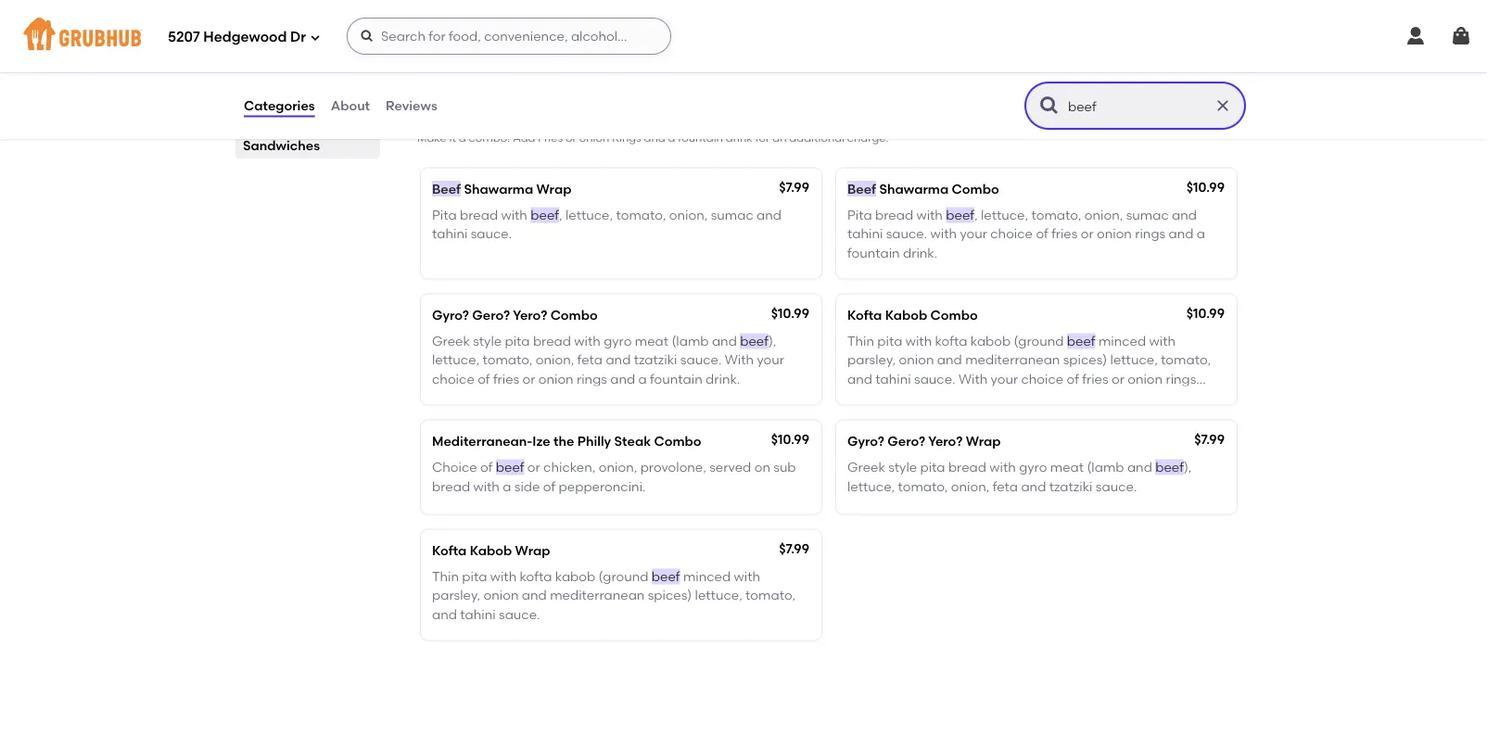 Task type: vqa. For each thing, say whether or not it's contained in the screenshot.
right meat
yes



Task type: locate. For each thing, give the bounding box(es) containing it.
tahini inside , lettuce, tomato, onion, sumac and tahini sauce. with your choice of fries or onion rings and a fountain drink.
[[847, 226, 883, 242]]

wraps
[[417, 105, 481, 128], [243, 118, 284, 134]]

fries inside , lettuce, tomato, onion, sumac and tahini sauce. with your choice of fries or onion rings and a fountain drink.
[[1052, 226, 1078, 242]]

lettuce, for ), lettuce, tomato, onion, feta and tzatziki sauce. with your choice of fries or onion rings and a fountain drink.
[[432, 352, 479, 368]]

combo
[[952, 181, 999, 197], [550, 307, 598, 323], [930, 307, 978, 323], [654, 433, 701, 449]]

gyro? gero? yero? wrap
[[847, 433, 1001, 449]]

1 vertical spatial $7.99
[[1194, 431, 1225, 447]]

or chicken, onion, provolone, served on sub bread with a side of pepperoncini.
[[432, 459, 796, 494]]

drink. inside ), lettuce, tomato, onion, feta and tzatziki sauce. with your choice of fries or onion rings and a fountain drink.
[[706, 371, 740, 387]]

kofta kabob wrap
[[432, 542, 550, 558]]

steak
[[614, 433, 651, 449]]

with
[[501, 207, 527, 223], [916, 207, 943, 223], [930, 226, 957, 242], [574, 333, 601, 349], [906, 333, 932, 349], [1149, 333, 1176, 349], [990, 459, 1016, 475], [473, 478, 500, 494], [490, 569, 517, 584], [734, 569, 760, 584]]

minced with parsley, onion and mediterranean spices) lettuce, tomato, and tahini sauce. with your choice of fries or onion rings and a fountain.
[[847, 333, 1211, 405]]

2 shawarma from the left
[[879, 181, 949, 197]]

2 pita bread with beef from the left
[[847, 207, 974, 223]]

side
[[514, 478, 540, 494]]

$7.99 for minced with parsley, onion and mediterranean spices) lettuce, tomato, and tahini sauce.
[[779, 541, 809, 556]]

1 horizontal spatial tzatziki
[[1049, 478, 1093, 494]]

beef for beef shawarma combo
[[847, 181, 876, 197]]

thin down kofta kabob wrap
[[432, 569, 459, 584]]

0 vertical spatial ),
[[769, 333, 776, 349]]

parsley, up fountain. on the right of the page
[[847, 352, 896, 368]]

), lettuce, tomato, onion, feta and tzatziki sauce.
[[847, 459, 1192, 494]]

thin pita with kofta kabob (ground beef down kofta kabob combo
[[847, 333, 1095, 349]]

0 vertical spatial (lamb
[[672, 333, 709, 349]]

1 horizontal spatial ,
[[974, 207, 978, 223]]

sumac inside , lettuce, tomato, onion, sumac and tahini sauce.
[[711, 207, 754, 223]]

0 horizontal spatial your
[[757, 352, 784, 368]]

0 vertical spatial with
[[725, 352, 754, 368]]

or inside or chicken, onion, provolone, served on sub bread with a side of pepperoncini.
[[527, 459, 540, 475]]

0 vertical spatial tzatziki
[[634, 352, 677, 368]]

sumac inside , lettuce, tomato, onion, sumac and tahini sauce. with your choice of fries or onion rings and a fountain drink.
[[1126, 207, 1169, 223]]

wrap for beef shawarma wrap
[[536, 181, 572, 197]]

0 vertical spatial fountain
[[678, 131, 723, 144]]

1 horizontal spatial kabob
[[885, 307, 927, 323]]

thin pita with kofta kabob (ground beef for wrap
[[432, 569, 680, 584]]

onion, inside ), lettuce, tomato, onion, feta and tzatziki sauce.
[[951, 478, 990, 494]]

2 , from the left
[[974, 207, 978, 223]]

and
[[486, 105, 524, 128], [287, 118, 313, 134], [644, 131, 665, 144], [757, 207, 782, 223], [1172, 207, 1197, 223], [1169, 226, 1194, 242], [712, 333, 737, 349], [606, 352, 631, 368], [937, 352, 962, 368], [610, 371, 635, 387], [847, 371, 872, 387], [847, 390, 872, 405], [1127, 459, 1152, 475], [1021, 478, 1046, 494], [522, 587, 547, 603], [432, 606, 457, 622]]

onion, inside , lettuce, tomato, onion, sumac and tahini sauce.
[[669, 207, 708, 223]]

drink.
[[903, 245, 938, 260], [706, 371, 740, 387]]

sauce. for , lettuce, tomato, onion, sumac and tahini sauce. with your choice of fries or onion rings and a fountain drink.
[[886, 226, 927, 242]]

pita
[[432, 207, 457, 223], [847, 207, 872, 223]]

sandwiches inside tab
[[243, 137, 320, 153]]

sauce. inside ), lettuce, tomato, onion, feta and tzatziki sauce.
[[1096, 478, 1137, 494]]

tomato, for ), lettuce, tomato, onion, feta and tzatziki sauce.
[[898, 478, 948, 494]]

1 horizontal spatial thin
[[847, 333, 874, 349]]

sauce. inside , lettuce, tomato, onion, sumac and tahini sauce. with your choice of fries or onion rings and a fountain drink.
[[886, 226, 927, 242]]

1 horizontal spatial parsley,
[[847, 352, 896, 368]]

$10.99
[[1186, 179, 1225, 195], [771, 305, 809, 321], [1186, 305, 1225, 321], [771, 431, 809, 447]]

thin
[[847, 333, 874, 349], [432, 569, 459, 584]]

beef
[[531, 207, 559, 223], [946, 207, 974, 223], [740, 333, 769, 349], [1067, 333, 1095, 349], [496, 459, 524, 475], [1155, 459, 1184, 475], [652, 569, 680, 584]]

wrap down fries
[[536, 181, 572, 197]]

minced inside the minced with parsley, onion and mediterranean spices) lettuce, tomato, and tahini sauce.
[[683, 569, 731, 584]]

it
[[449, 131, 456, 144]]

combo up , lettuce, tomato, onion, sumac and tahini sauce. with your choice of fries or onion rings and a fountain drink.
[[952, 181, 999, 197]]

provolone,
[[640, 459, 706, 475]]

yero?
[[513, 307, 547, 323], [928, 433, 963, 449]]

sumac
[[711, 207, 754, 223], [1126, 207, 1169, 223]]

rings inside minced with parsley, onion and mediterranean spices) lettuce, tomato, and tahini sauce. with your choice of fries or onion rings and a fountain.
[[1166, 371, 1196, 387]]

feta inside ), lettuce, tomato, onion, feta and tzatziki sauce.
[[993, 478, 1018, 494]]

gyro?
[[432, 307, 469, 323], [847, 433, 885, 449]]

yero? down fountain. on the right of the page
[[928, 433, 963, 449]]

onion
[[579, 131, 609, 144], [1097, 226, 1132, 242], [899, 352, 934, 368], [538, 371, 574, 387], [1128, 371, 1163, 387], [484, 587, 519, 603]]

lettuce, for , lettuce, tomato, onion, sumac and tahini sauce.
[[566, 207, 613, 223]]

1 vertical spatial feta
[[993, 478, 1018, 494]]

wraps inside wraps and sandwiches make it a combo! add fries or onion rings and a fountain drink for an additional charge.
[[417, 105, 481, 128]]

1 horizontal spatial greek
[[847, 459, 885, 475]]

1 horizontal spatial feta
[[993, 478, 1018, 494]]

0 horizontal spatial shawarma
[[464, 181, 533, 197]]

bread down gyro? gero? yero? wrap
[[948, 459, 987, 475]]

0 horizontal spatial feta
[[577, 352, 603, 368]]

fountain for , lettuce, tomato, onion, sumac and tahini sauce. with your choice of fries or onion rings and a fountain drink.
[[847, 245, 900, 260]]

your inside ), lettuce, tomato, onion, feta and tzatziki sauce. with your choice of fries or onion rings and a fountain drink.
[[757, 352, 784, 368]]

thin down kofta kabob combo
[[847, 333, 874, 349]]

wrap down side
[[515, 542, 550, 558]]

1 horizontal spatial yero?
[[928, 433, 963, 449]]

0 vertical spatial kofta
[[847, 307, 882, 323]]

served
[[709, 459, 751, 475]]

, lettuce, tomato, onion, sumac and tahini sauce.
[[432, 207, 782, 242]]

wraps for wraps and sandwiches make it a combo! add fries or onion rings and a fountain drink for an additional charge.
[[417, 105, 481, 128]]

rings inside ), lettuce, tomato, onion, feta and tzatziki sauce. with your choice of fries or onion rings and a fountain drink.
[[577, 371, 607, 387]]

1 pita from the left
[[432, 207, 457, 223]]

parsley, down kofta kabob wrap
[[432, 587, 480, 603]]

bread down the choice
[[432, 478, 470, 494]]

1 vertical spatial thin pita with kofta kabob (ground beef
[[432, 569, 680, 584]]

greek down gyro? gero? yero? wrap
[[847, 459, 885, 475]]

fountain up kofta kabob combo
[[847, 245, 900, 260]]

0 horizontal spatial gyro
[[604, 333, 632, 349]]

0 vertical spatial drink.
[[903, 245, 938, 260]]

minced
[[1099, 333, 1146, 349], [683, 569, 731, 584]]

1 vertical spatial kabob
[[470, 542, 512, 558]]

onion,
[[669, 207, 708, 223], [1085, 207, 1123, 223], [536, 352, 574, 368], [599, 459, 637, 475], [951, 478, 990, 494]]

lettuce,
[[566, 207, 613, 223], [981, 207, 1028, 223], [432, 352, 479, 368], [1110, 352, 1158, 368], [847, 478, 895, 494], [695, 587, 742, 603]]

pita down kofta kabob wrap
[[462, 569, 487, 584]]

), inside ), lettuce, tomato, onion, feta and tzatziki sauce.
[[1184, 459, 1192, 475]]

1 vertical spatial tzatziki
[[1049, 478, 1093, 494]]

spices) inside the minced with parsley, onion and mediterranean spices) lettuce, tomato, and tahini sauce.
[[648, 587, 692, 603]]

with inside minced with parsley, onion and mediterranean spices) lettuce, tomato, and tahini sauce. with your choice of fries or onion rings and a fountain.
[[1149, 333, 1176, 349]]

gero? for gyro? gero? yero? wrap
[[888, 433, 925, 449]]

sauce. inside minced with parsley, onion and mediterranean spices) lettuce, tomato, and tahini sauce. with your choice of fries or onion rings and a fountain.
[[914, 371, 955, 387]]

lettuce, inside , lettuce, tomato, onion, sumac and tahini sauce.
[[566, 207, 613, 223]]

pita for , lettuce, tomato, onion, sumac and tahini sauce. with your choice of fries or onion rings and a fountain drink.
[[847, 207, 872, 223]]

tomato, inside , lettuce, tomato, onion, sumac and tahini sauce. with your choice of fries or onion rings and a fountain drink.
[[1031, 207, 1081, 223]]

1 beef from the left
[[432, 181, 461, 197]]

and inside , lettuce, tomato, onion, sumac and tahini sauce.
[[757, 207, 782, 223]]

tomato, inside the minced with parsley, onion and mediterranean spices) lettuce, tomato, and tahini sauce.
[[746, 587, 796, 603]]

mediterranean
[[965, 352, 1060, 368], [550, 587, 645, 603]]

0 vertical spatial gyro
[[604, 333, 632, 349]]

0 horizontal spatial (lamb
[[672, 333, 709, 349]]

philly
[[577, 433, 611, 449]]

with
[[725, 352, 754, 368], [959, 371, 988, 387]]

mediterranean for kofta kabob wrap
[[550, 587, 645, 603]]

$7.99
[[779, 179, 809, 195], [1194, 431, 1225, 447], [779, 541, 809, 556]]

0 horizontal spatial sandwiches
[[243, 137, 320, 153]]

0 horizontal spatial pita
[[432, 207, 457, 223]]

onion, for , lettuce, tomato, onion, sumac and tahini sauce. with your choice of fries or onion rings and a fountain drink.
[[1085, 207, 1123, 223]]

tahini down kofta kabob wrap
[[460, 606, 496, 622]]

your inside , lettuce, tomato, onion, sumac and tahini sauce. with your choice of fries or onion rings and a fountain drink.
[[960, 226, 987, 242]]

5207
[[168, 29, 200, 46]]

kofta for kofta kabob combo
[[847, 307, 882, 323]]

fries for sumac
[[1052, 226, 1078, 242]]

0 vertical spatial meat
[[635, 333, 669, 349]]

0 vertical spatial minced
[[1099, 333, 1146, 349]]

0 vertical spatial thin
[[847, 333, 874, 349]]

parsley, for minced with parsley, onion and mediterranean spices) lettuce, tomato, and tahini sauce.
[[432, 587, 480, 603]]

about
[[331, 98, 370, 113]]

sandwiches
[[528, 105, 646, 128], [243, 137, 320, 153]]

choice inside , lettuce, tomato, onion, sumac and tahini sauce. with your choice of fries or onion rings and a fountain drink.
[[990, 226, 1033, 242]]

with inside or chicken, onion, provolone, served on sub bread with a side of pepperoncini.
[[473, 478, 500, 494]]

1 horizontal spatial thin pita with kofta kabob (ground beef
[[847, 333, 1095, 349]]

1 horizontal spatial wraps
[[417, 105, 481, 128]]

2 vertical spatial wrap
[[515, 542, 550, 558]]

1 vertical spatial (lamb
[[1087, 459, 1124, 475]]

mediterranean inside minced with parsley, onion and mediterranean spices) lettuce, tomato, and tahini sauce. with your choice of fries or onion rings and a fountain.
[[965, 352, 1060, 368]]

0 horizontal spatial beef
[[432, 181, 461, 197]]

, down the beef shawarma wrap
[[559, 207, 562, 223]]

sumac for $7.99
[[711, 207, 754, 223]]

your for pita bread with beef
[[960, 226, 987, 242]]

sauce. inside ), lettuce, tomato, onion, feta and tzatziki sauce. with your choice of fries or onion rings and a fountain drink.
[[680, 352, 722, 368]]

0 vertical spatial kofta
[[935, 333, 967, 349]]

of inside ), lettuce, tomato, onion, feta and tzatziki sauce. with your choice of fries or onion rings and a fountain drink.
[[478, 371, 490, 387]]

1 vertical spatial kofta
[[432, 542, 467, 558]]

$10.99 for , lettuce, tomato, onion, sumac and tahini sauce. with your choice of fries or onion rings and a fountain drink.
[[1186, 179, 1225, 195]]

wraps down categories on the top left of the page
[[243, 118, 284, 134]]

lettuce, inside the minced with parsley, onion and mediterranean spices) lettuce, tomato, and tahini sauce.
[[695, 587, 742, 603]]

0 horizontal spatial gero?
[[472, 307, 510, 323]]

charge.
[[847, 131, 889, 144]]

pita down the beef shawarma wrap
[[432, 207, 457, 223]]

a inside ), lettuce, tomato, onion, feta and tzatziki sauce. with your choice of fries or onion rings and a fountain drink.
[[638, 371, 647, 387]]

), for ), lettuce, tomato, onion, feta and tzatziki sauce. with your choice of fries or onion rings and a fountain drink.
[[769, 333, 776, 349]]

beef down "it"
[[432, 181, 461, 197]]

1 vertical spatial parsley,
[[432, 587, 480, 603]]

2 pita from the left
[[847, 207, 872, 223]]

gero?
[[472, 307, 510, 323], [888, 433, 925, 449]]

a inside minced with parsley, onion and mediterranean spices) lettuce, tomato, and tahini sauce. with your choice of fries or onion rings and a fountain.
[[876, 390, 884, 405]]

sauce.
[[471, 226, 512, 242], [886, 226, 927, 242], [680, 352, 722, 368], [914, 371, 955, 387], [1096, 478, 1137, 494], [499, 606, 540, 622]]

wrap
[[536, 181, 572, 197], [966, 433, 1001, 449], [515, 542, 550, 558]]

5207 hedgewood dr
[[168, 29, 306, 46]]

pita bread with beef for shawarma wrap
[[432, 207, 559, 223]]

spices) for $10.99
[[1063, 352, 1107, 368]]

pita bread with beef down the beef shawarma wrap
[[432, 207, 559, 223]]

tahini
[[432, 226, 468, 242], [847, 226, 883, 242], [876, 371, 911, 387], [460, 606, 496, 622]]

1 vertical spatial kabob
[[555, 569, 595, 584]]

fountain up steak
[[650, 371, 703, 387]]

1 horizontal spatial pita bread with beef
[[847, 207, 974, 223]]

0 vertical spatial $7.99
[[779, 179, 809, 195]]

your
[[960, 226, 987, 242], [757, 352, 784, 368], [991, 371, 1018, 387]]

0 horizontal spatial wraps
[[243, 118, 284, 134]]

chicken,
[[543, 459, 596, 475]]

kofta
[[935, 333, 967, 349], [520, 569, 552, 584]]

0 horizontal spatial thin pita with kofta kabob (ground beef
[[432, 569, 680, 584]]

1 vertical spatial gyro
[[1019, 459, 1047, 475]]

1 horizontal spatial (lamb
[[1087, 459, 1124, 475]]

$7.99 for , lettuce, tomato, onion, sumac and tahini sauce.
[[779, 179, 809, 195]]

fountain left drink
[[678, 131, 723, 144]]

shawarma for wrap
[[464, 181, 533, 197]]

tomato, inside ), lettuce, tomato, onion, feta and tzatziki sauce. with your choice of fries or onion rings and a fountain drink.
[[483, 352, 533, 368]]

spices) inside minced with parsley, onion and mediterranean spices) lettuce, tomato, and tahini sauce. with your choice of fries or onion rings and a fountain.
[[1063, 352, 1107, 368]]

greek style pita bread with gyro meat (lamb and beef
[[432, 333, 769, 349], [847, 459, 1184, 475]]

choice
[[990, 226, 1033, 242], [432, 371, 475, 387], [1021, 371, 1064, 387]]

kabob
[[885, 307, 927, 323], [470, 542, 512, 558]]

wraps inside wraps and sandwiches
[[243, 118, 284, 134]]

wrap up ), lettuce, tomato, onion, feta and tzatziki sauce.
[[966, 433, 1001, 449]]

1 horizontal spatial drink.
[[903, 245, 938, 260]]

shawarma down charge.
[[879, 181, 949, 197]]

sauce. inside , lettuce, tomato, onion, sumac and tahini sauce.
[[471, 226, 512, 242]]

greek style pita bread with gyro meat (lamb and beef for gyro? gero? yero?  combo
[[432, 333, 769, 349]]

reviews
[[386, 98, 437, 113]]

1 horizontal spatial spices)
[[1063, 352, 1107, 368]]

1 vertical spatial minced
[[683, 569, 731, 584]]

1 vertical spatial gero?
[[888, 433, 925, 449]]

lettuce, inside , lettuce, tomato, onion, sumac and tahini sauce. with your choice of fries or onion rings and a fountain drink.
[[981, 207, 1028, 223]]

1 sumac from the left
[[711, 207, 754, 223]]

tahini down beef shawarma combo
[[847, 226, 883, 242]]

0 horizontal spatial spices)
[[648, 587, 692, 603]]

0 horizontal spatial meat
[[635, 333, 669, 349]]

a
[[459, 131, 466, 144], [668, 131, 675, 144], [1197, 226, 1205, 242], [638, 371, 647, 387], [876, 390, 884, 405], [503, 478, 511, 494]]

categories
[[244, 98, 315, 113]]

gyro? for gyro? gero? yero? wrap
[[847, 433, 885, 449]]

1 horizontal spatial gyro
[[1019, 459, 1047, 475]]

sauce. for , lettuce, tomato, onion, sumac and tahini sauce.
[[471, 226, 512, 242]]

svg image
[[1405, 25, 1427, 47], [310, 32, 321, 43]]

choice of beef
[[432, 459, 524, 475]]

kofta down kofta kabob wrap
[[520, 569, 552, 584]]

0 vertical spatial parsley,
[[847, 352, 896, 368]]

fountain inside ), lettuce, tomato, onion, feta and tzatziki sauce. with your choice of fries or onion rings and a fountain drink.
[[650, 371, 703, 387]]

,
[[559, 207, 562, 223], [974, 207, 978, 223]]

1 vertical spatial wrap
[[966, 433, 1001, 449]]

make
[[417, 131, 447, 144]]

1 vertical spatial meat
[[1050, 459, 1084, 475]]

rings
[[612, 131, 641, 144]]

1 vertical spatial drink.
[[706, 371, 740, 387]]

tzatziki inside ), lettuce, tomato, onion, feta and tzatziki sauce. with your choice of fries or onion rings and a fountain drink.
[[634, 352, 677, 368]]

0 vertical spatial spices)
[[1063, 352, 1107, 368]]

fountain
[[678, 131, 723, 144], [847, 245, 900, 260], [650, 371, 703, 387]]

wraps up "it"
[[417, 105, 481, 128]]

bread
[[460, 207, 498, 223], [875, 207, 913, 223], [533, 333, 571, 349], [948, 459, 987, 475], [432, 478, 470, 494]]

pita bread with beef down beef shawarma combo
[[847, 207, 974, 223]]

mediterranean inside the minced with parsley, onion and mediterranean spices) lettuce, tomato, and tahini sauce.
[[550, 587, 645, 603]]

pita down beef shawarma combo
[[847, 207, 872, 223]]

onion, inside ), lettuce, tomato, onion, feta and tzatziki sauce. with your choice of fries or onion rings and a fountain drink.
[[536, 352, 574, 368]]

kabob
[[971, 333, 1011, 349], [555, 569, 595, 584]]

gyro
[[604, 333, 632, 349], [1019, 459, 1047, 475]]

1 vertical spatial fountain
[[847, 245, 900, 260]]

1 pita bread with beef from the left
[[432, 207, 559, 223]]

0 horizontal spatial ,
[[559, 207, 562, 223]]

kabob up fountain. on the right of the page
[[885, 307, 927, 323]]

parsley, inside the minced with parsley, onion and mediterranean spices) lettuce, tomato, and tahini sauce.
[[432, 587, 480, 603]]

or inside wraps and sandwiches make it a combo! add fries or onion rings and a fountain drink for an additional charge.
[[566, 131, 577, 144]]

lettuce, inside ), lettuce, tomato, onion, feta and tzatziki sauce. with your choice of fries or onion rings and a fountain drink.
[[432, 352, 479, 368]]

of inside or chicken, onion, provolone, served on sub bread with a side of pepperoncini.
[[543, 478, 556, 494]]

feta inside ), lettuce, tomato, onion, feta and tzatziki sauce. with your choice of fries or onion rings and a fountain drink.
[[577, 352, 603, 368]]

x icon image
[[1214, 96, 1232, 115]]

1 horizontal spatial minced
[[1099, 333, 1146, 349]]

pita bread with beef
[[432, 207, 559, 223], [847, 207, 974, 223]]

),
[[769, 333, 776, 349], [1184, 459, 1192, 475]]

1 vertical spatial greek style pita bread with gyro meat (lamb and beef
[[847, 459, 1184, 475]]

wraps and sandwiches make it a combo! add fries or onion rings and a fountain drink for an additional charge.
[[417, 105, 889, 144]]

spices)
[[1063, 352, 1107, 368], [648, 587, 692, 603]]

tzatziki inside ), lettuce, tomato, onion, feta and tzatziki sauce.
[[1049, 478, 1093, 494]]

1 shawarma from the left
[[464, 181, 533, 197]]

0 horizontal spatial greek
[[432, 333, 470, 349]]

greek
[[432, 333, 470, 349], [847, 459, 885, 475]]

, inside , lettuce, tomato, onion, sumac and tahini sauce.
[[559, 207, 562, 223]]

1 horizontal spatial fries
[[1052, 226, 1078, 242]]

1 horizontal spatial your
[[960, 226, 987, 242]]

2 vertical spatial your
[[991, 371, 1018, 387]]

1 vertical spatial spices)
[[648, 587, 692, 603]]

svg image
[[1450, 25, 1472, 47], [360, 29, 375, 44]]

the
[[553, 433, 574, 449]]

1 horizontal spatial (ground
[[1014, 333, 1064, 349]]

2 beef from the left
[[847, 181, 876, 197]]

), inside ), lettuce, tomato, onion, feta and tzatziki sauce. with your choice of fries or onion rings and a fountain drink.
[[769, 333, 776, 349]]

of
[[1036, 226, 1048, 242], [478, 371, 490, 387], [1067, 371, 1079, 387], [480, 459, 493, 475], [543, 478, 556, 494]]

lettuce, inside ), lettuce, tomato, onion, feta and tzatziki sauce.
[[847, 478, 895, 494]]

shawarma
[[464, 181, 533, 197], [879, 181, 949, 197]]

0 horizontal spatial with
[[725, 352, 754, 368]]

gyro? for gyro? gero? yero?  combo
[[432, 307, 469, 323]]

kabob down choice of beef
[[470, 542, 512, 558]]

style down gyro? gero? yero? wrap
[[888, 459, 917, 475]]

style for ), lettuce, tomato, onion, feta and tzatziki sauce.
[[888, 459, 917, 475]]

$10.99 for minced with parsley, onion and mediterranean spices) lettuce, tomato, and tahini sauce. with your choice of fries or onion rings and a fountain.
[[1186, 305, 1225, 321]]

, inside , lettuce, tomato, onion, sumac and tahini sauce. with your choice of fries or onion rings and a fountain drink.
[[974, 207, 978, 223]]

of inside minced with parsley, onion and mediterranean spices) lettuce, tomato, and tahini sauce. with your choice of fries or onion rings and a fountain.
[[1067, 371, 1079, 387]]

yero? up ), lettuce, tomato, onion, feta and tzatziki sauce. with your choice of fries or onion rings and a fountain drink.
[[513, 307, 547, 323]]

tahini up fountain. on the right of the page
[[876, 371, 911, 387]]

0 vertical spatial gyro?
[[432, 307, 469, 323]]

tahini down the beef shawarma wrap
[[432, 226, 468, 242]]

greek for ), lettuce, tomato, onion, feta and tzatziki sauce.
[[847, 459, 885, 475]]

, down beef shawarma combo
[[974, 207, 978, 223]]

rings for sumac
[[1135, 226, 1166, 242]]

0 horizontal spatial pita bread with beef
[[432, 207, 559, 223]]

1 vertical spatial kofta
[[520, 569, 552, 584]]

bread down the beef shawarma wrap
[[460, 207, 498, 223]]

0 horizontal spatial thin
[[432, 569, 459, 584]]

tahini inside minced with parsley, onion and mediterranean spices) lettuce, tomato, and tahini sauce. with your choice of fries or onion rings and a fountain.
[[876, 371, 911, 387]]

tzatziki
[[634, 352, 677, 368], [1049, 478, 1093, 494]]

0 horizontal spatial mediterranean
[[550, 587, 645, 603]]

fries
[[538, 131, 563, 144]]

ize
[[532, 433, 550, 449]]

kabob for combo
[[885, 307, 927, 323]]

rings inside , lettuce, tomato, onion, sumac and tahini sauce. with your choice of fries or onion rings and a fountain drink.
[[1135, 226, 1166, 242]]

pepperoncini.
[[559, 478, 646, 494]]

thin pita with kofta kabob (ground beef down kofta kabob wrap
[[432, 569, 680, 584]]

or
[[566, 131, 577, 144], [1081, 226, 1094, 242], [522, 371, 535, 387], [1112, 371, 1124, 387], [527, 459, 540, 475]]

choice inside ), lettuce, tomato, onion, feta and tzatziki sauce. with your choice of fries or onion rings and a fountain drink.
[[432, 371, 475, 387]]

kofta for combo
[[935, 333, 967, 349]]

parsley, inside minced with parsley, onion and mediterranean spices) lettuce, tomato, and tahini sauce. with your choice of fries or onion rings and a fountain.
[[847, 352, 896, 368]]

lettuce, for ), lettuce, tomato, onion, feta and tzatziki sauce.
[[847, 478, 895, 494]]

sandwiches down categories on the top left of the page
[[243, 137, 320, 153]]

1 , from the left
[[559, 207, 562, 223]]

rings
[[1135, 226, 1166, 242], [577, 371, 607, 387], [1166, 371, 1196, 387]]

beef
[[432, 181, 461, 197], [847, 181, 876, 197]]

gyro for gyro? gero? yero? wrap
[[1019, 459, 1047, 475]]

0 horizontal spatial minced
[[683, 569, 731, 584]]

0 vertical spatial your
[[960, 226, 987, 242]]

1 horizontal spatial greek style pita bread with gyro meat (lamb and beef
[[847, 459, 1184, 475]]

1 vertical spatial (ground
[[599, 569, 648, 584]]

(lamb for $7.99
[[1087, 459, 1124, 475]]

1 horizontal spatial kofta
[[935, 333, 967, 349]]

wraps and sandwiches
[[243, 118, 320, 153]]

Search for food, convenience, alcohol... search field
[[347, 18, 671, 55]]

2 horizontal spatial your
[[991, 371, 1018, 387]]

greek down gyro? gero? yero?  combo
[[432, 333, 470, 349]]

fries
[[1052, 226, 1078, 242], [493, 371, 519, 387], [1082, 371, 1108, 387]]

, for combo
[[974, 207, 978, 223]]

1 horizontal spatial ),
[[1184, 459, 1192, 475]]

thin for minced with parsley, onion and mediterranean spices) lettuce, tomato, and tahini sauce.
[[432, 569, 459, 584]]

tzatziki for gyro? gero? yero? wrap
[[1049, 478, 1093, 494]]

or inside ), lettuce, tomato, onion, feta and tzatziki sauce. with your choice of fries or onion rings and a fountain drink.
[[522, 371, 535, 387]]

1 horizontal spatial sumac
[[1126, 207, 1169, 223]]

fries inside ), lettuce, tomato, onion, feta and tzatziki sauce. with your choice of fries or onion rings and a fountain drink.
[[493, 371, 519, 387]]

1 horizontal spatial beef
[[847, 181, 876, 197]]

onion, for , lettuce, tomato, onion, sumac and tahini sauce.
[[669, 207, 708, 223]]

style
[[473, 333, 502, 349], [888, 459, 917, 475]]

add
[[513, 131, 535, 144]]

(lamb
[[672, 333, 709, 349], [1087, 459, 1124, 475]]

tomato, for ), lettuce, tomato, onion, feta and tzatziki sauce. with your choice of fries or onion rings and a fountain drink.
[[483, 352, 533, 368]]

Search Native Grocery search field
[[1066, 97, 1208, 115]]

drink. up served on the bottom of the page
[[706, 371, 740, 387]]

$10.99 for ), lettuce, tomato, onion, feta and tzatziki sauce. with your choice of fries or onion rings and a fountain drink.
[[771, 305, 809, 321]]

fountain inside , lettuce, tomato, onion, sumac and tahini sauce. with your choice of fries or onion rings and a fountain drink.
[[847, 245, 900, 260]]

0 vertical spatial greek style pita bread with gyro meat (lamb and beef
[[432, 333, 769, 349]]

of inside , lettuce, tomato, onion, sumac and tahini sauce. with your choice of fries or onion rings and a fountain drink.
[[1036, 226, 1048, 242]]

beef down charge.
[[847, 181, 876, 197]]

greek for ), lettuce, tomato, onion, feta and tzatziki sauce. with your choice of fries or onion rings and a fountain drink.
[[432, 333, 470, 349]]

2 horizontal spatial fries
[[1082, 371, 1108, 387]]

sandwiches up fries
[[528, 105, 646, 128]]

meat
[[635, 333, 669, 349], [1050, 459, 1084, 475]]

1 horizontal spatial kofta
[[847, 307, 882, 323]]

1 horizontal spatial sandwiches
[[528, 105, 646, 128]]

minced inside minced with parsley, onion and mediterranean spices) lettuce, tomato, and tahini sauce. with your choice of fries or onion rings and a fountain.
[[1099, 333, 1146, 349]]

mediterranean-
[[432, 433, 532, 449]]

kofta
[[847, 307, 882, 323], [432, 542, 467, 558]]

kofta down kofta kabob combo
[[935, 333, 967, 349]]

sandwiches for wraps and sandwiches
[[243, 137, 320, 153]]

0 horizontal spatial tzatziki
[[634, 352, 677, 368]]

beef shawarma combo
[[847, 181, 999, 197]]

beef for beef shawarma wrap
[[432, 181, 461, 197]]

style down gyro? gero? yero?  combo
[[473, 333, 502, 349]]

tomato, inside ), lettuce, tomato, onion, feta and tzatziki sauce.
[[898, 478, 948, 494]]

2 sumac from the left
[[1126, 207, 1169, 223]]

wrap for kofta kabob wrap
[[515, 542, 550, 558]]

hedgewood
[[203, 29, 287, 46]]

1 horizontal spatial mediterranean
[[965, 352, 1060, 368]]

2 vertical spatial $7.99
[[779, 541, 809, 556]]

gero? for gyro? gero? yero?  combo
[[472, 307, 510, 323]]

drink. inside , lettuce, tomato, onion, sumac and tahini sauce. with your choice of fries or onion rings and a fountain drink.
[[903, 245, 938, 260]]

tomato, inside , lettuce, tomato, onion, sumac and tahini sauce.
[[616, 207, 666, 223]]

tomato, for , lettuce, tomato, onion, sumac and tahini sauce.
[[616, 207, 666, 223]]

feta for gyro? gero? yero? wrap
[[993, 478, 1018, 494]]

1 vertical spatial with
[[959, 371, 988, 387]]

meat for gyro? gero? yero?  combo
[[635, 333, 669, 349]]

0 horizontal spatial gyro?
[[432, 307, 469, 323]]

sandwiches inside wraps and sandwiches make it a combo! add fries or onion rings and a fountain drink for an additional charge.
[[528, 105, 646, 128]]

drink. up kofta kabob combo
[[903, 245, 938, 260]]

0 vertical spatial kabob
[[885, 307, 927, 323]]

sandwiches for wraps and sandwiches make it a combo! add fries or onion rings and a fountain drink for an additional charge.
[[528, 105, 646, 128]]

shawarma down combo!
[[464, 181, 533, 197]]

0 horizontal spatial style
[[473, 333, 502, 349]]

1 horizontal spatial svg image
[[1450, 25, 1472, 47]]

0 horizontal spatial kabob
[[470, 542, 512, 558]]

0 horizontal spatial parsley,
[[432, 587, 480, 603]]

onion, inside , lettuce, tomato, onion, sumac and tahini sauce. with your choice of fries or onion rings and a fountain drink.
[[1085, 207, 1123, 223]]

(ground
[[1014, 333, 1064, 349], [599, 569, 648, 584]]

0 vertical spatial thin pita with kofta kabob (ground beef
[[847, 333, 1095, 349]]

spices) for $7.99
[[648, 587, 692, 603]]

fountain for ), lettuce, tomato, onion, feta and tzatziki sauce. with your choice of fries or onion rings and a fountain drink.
[[650, 371, 703, 387]]

thin pita with kofta kabob (ground beef
[[847, 333, 1095, 349], [432, 569, 680, 584]]



Task type: describe. For each thing, give the bounding box(es) containing it.
categories button
[[243, 72, 316, 139]]

your inside minced with parsley, onion and mediterranean spices) lettuce, tomato, and tahini sauce. with your choice of fries or onion rings and a fountain.
[[991, 371, 1018, 387]]

choice
[[432, 459, 477, 475]]

an
[[773, 131, 787, 144]]

(ground for kofta kabob wrap
[[599, 569, 648, 584]]

fries inside minced with parsley, onion and mediterranean spices) lettuce, tomato, and tahini sauce. with your choice of fries or onion rings and a fountain.
[[1082, 371, 1108, 387]]

wraps and sandwiches tab
[[243, 116, 373, 155]]

pita down gyro? gero? yero? wrap
[[920, 459, 945, 475]]

(lamb for $10.99
[[672, 333, 709, 349]]

kabob for combo
[[971, 333, 1011, 349]]

mediterranean-ize the philly steak combo
[[432, 433, 701, 449]]

or inside minced with parsley, onion and mediterranean spices) lettuce, tomato, and tahini sauce. with your choice of fries or onion rings and a fountain.
[[1112, 371, 1124, 387]]

drink. for with
[[903, 245, 938, 260]]

drink
[[726, 131, 753, 144]]

fountain inside wraps and sandwiches make it a combo! add fries or onion rings and a fountain drink for an additional charge.
[[678, 131, 723, 144]]

of for or chicken, onion, provolone, served on sub bread with a side of pepperoncini.
[[543, 478, 556, 494]]

thin for minced with parsley, onion and mediterranean spices) lettuce, tomato, and tahini sauce. with your choice of fries or onion rings and a fountain.
[[847, 333, 874, 349]]

your for greek style pita bread with gyro meat (lamb and beef
[[757, 352, 784, 368]]

choice inside minced with parsley, onion and mediterranean spices) lettuce, tomato, and tahini sauce. with your choice of fries or onion rings and a fountain.
[[1021, 371, 1064, 387]]

combo up provolone,
[[654, 433, 701, 449]]

), lettuce, tomato, onion, feta and tzatziki sauce. with your choice of fries or onion rings and a fountain drink.
[[432, 333, 784, 387]]

wraps for wraps and sandwiches
[[243, 118, 284, 134]]

tahini inside the minced with parsley, onion and mediterranean spices) lettuce, tomato, and tahini sauce.
[[460, 606, 496, 622]]

drink. for with
[[706, 371, 740, 387]]

combo up fountain. on the right of the page
[[930, 307, 978, 323]]

bread down gyro? gero? yero?  combo
[[533, 333, 571, 349]]

fountain.
[[887, 390, 943, 405]]

yero? for wrap
[[928, 433, 963, 449]]

kabob for wrap
[[555, 569, 595, 584]]

minced for $10.99
[[1099, 333, 1146, 349]]

with inside the minced with parsley, onion and mediterranean spices) lettuce, tomato, and tahini sauce.
[[734, 569, 760, 584]]

), for ), lettuce, tomato, onion, feta and tzatziki sauce.
[[1184, 459, 1192, 475]]

1 horizontal spatial svg image
[[1405, 25, 1427, 47]]

gyro? gero? yero?  combo
[[432, 307, 598, 323]]

pita down kofta kabob combo
[[877, 333, 902, 349]]

onion, for ), lettuce, tomato, onion, feta and tzatziki sauce. with your choice of fries or onion rings and a fountain drink.
[[536, 352, 574, 368]]

, lettuce, tomato, onion, sumac and tahini sauce. with your choice of fries or onion rings and a fountain drink.
[[847, 207, 1205, 260]]

kabob for wrap
[[470, 542, 512, 558]]

about button
[[330, 72, 371, 139]]

thin pita with kofta kabob (ground beef for combo
[[847, 333, 1095, 349]]

minced with parsley, onion and mediterranean spices) lettuce, tomato, and tahini sauce.
[[432, 569, 796, 622]]

style for ), lettuce, tomato, onion, feta and tzatziki sauce. with your choice of fries or onion rings and a fountain drink.
[[473, 333, 502, 349]]

bread down beef shawarma combo
[[875, 207, 913, 223]]

0 horizontal spatial svg image
[[360, 29, 375, 44]]

kofta for wrap
[[520, 569, 552, 584]]

minced for $7.99
[[683, 569, 731, 584]]

kofta kabob combo
[[847, 307, 978, 323]]

combo up ), lettuce, tomato, onion, feta and tzatziki sauce. with your choice of fries or onion rings and a fountain drink.
[[550, 307, 598, 323]]

reviews button
[[385, 72, 438, 139]]

mediterranean for kofta kabob combo
[[965, 352, 1060, 368]]

onion, for ), lettuce, tomato, onion, feta and tzatziki sauce.
[[951, 478, 990, 494]]

with inside , lettuce, tomato, onion, sumac and tahini sauce. with your choice of fries or onion rings and a fountain drink.
[[930, 226, 957, 242]]

sauce. inside the minced with parsley, onion and mediterranean spices) lettuce, tomato, and tahini sauce.
[[499, 606, 540, 622]]

0 horizontal spatial svg image
[[310, 32, 321, 43]]

of for ), lettuce, tomato, onion, feta and tzatziki sauce. with your choice of fries or onion rings and a fountain drink.
[[478, 371, 490, 387]]

and inside ), lettuce, tomato, onion, feta and tzatziki sauce.
[[1021, 478, 1046, 494]]

choice for pita bread with beef
[[990, 226, 1033, 242]]

with inside ), lettuce, tomato, onion, feta and tzatziki sauce. with your choice of fries or onion rings and a fountain drink.
[[725, 352, 754, 368]]

a inside , lettuce, tomato, onion, sumac and tahini sauce. with your choice of fries or onion rings and a fountain drink.
[[1197, 226, 1205, 242]]

onion inside the minced with parsley, onion and mediterranean spices) lettuce, tomato, and tahini sauce.
[[484, 587, 519, 603]]

with inside minced with parsley, onion and mediterranean spices) lettuce, tomato, and tahini sauce. with your choice of fries or onion rings and a fountain.
[[959, 371, 988, 387]]

bread inside or chicken, onion, provolone, served on sub bread with a side of pepperoncini.
[[432, 478, 470, 494]]

tomato, for , lettuce, tomato, onion, sumac and tahini sauce. with your choice of fries or onion rings and a fountain drink.
[[1031, 207, 1081, 223]]

on
[[754, 459, 770, 475]]

, for wrap
[[559, 207, 562, 223]]

(ground for kofta kabob combo
[[1014, 333, 1064, 349]]

beef shawarma wrap
[[432, 181, 572, 197]]

combo!
[[469, 131, 510, 144]]

sauce. for ), lettuce, tomato, onion, feta and tzatziki sauce. with your choice of fries or onion rings and a fountain drink.
[[680, 352, 722, 368]]

rings for feta
[[577, 371, 607, 387]]

onion inside wraps and sandwiches make it a combo! add fries or onion rings and a fountain drink for an additional charge.
[[579, 131, 609, 144]]

a inside or chicken, onion, provolone, served on sub bread with a side of pepperoncini.
[[503, 478, 511, 494]]

sumac for $10.99
[[1126, 207, 1169, 223]]

pita for , lettuce, tomato, onion, sumac and tahini sauce.
[[432, 207, 457, 223]]

of for , lettuce, tomato, onion, sumac and tahini sauce. with your choice of fries or onion rings and a fountain drink.
[[1036, 226, 1048, 242]]

lettuce, inside minced with parsley, onion and mediterranean spices) lettuce, tomato, and tahini sauce. with your choice of fries or onion rings and a fountain.
[[1110, 352, 1158, 368]]

yero? for combo
[[513, 307, 547, 323]]

tzatziki for gyro? gero? yero?  combo
[[634, 352, 677, 368]]

feta for gyro? gero? yero?  combo
[[577, 352, 603, 368]]

onion inside ), lettuce, tomato, onion, feta and tzatziki sauce. with your choice of fries or onion rings and a fountain drink.
[[538, 371, 574, 387]]

$10.99 for or chicken, onion, provolone, served on sub bread with a side of pepperoncini.
[[771, 431, 809, 447]]

onion inside , lettuce, tomato, onion, sumac and tahini sauce. with your choice of fries or onion rings and a fountain drink.
[[1097, 226, 1132, 242]]

tahini inside , lettuce, tomato, onion, sumac and tahini sauce.
[[432, 226, 468, 242]]

kofta for kofta kabob wrap
[[432, 542, 467, 558]]

choice for greek style pita bread with gyro meat (lamb and beef
[[432, 371, 475, 387]]

search icon image
[[1038, 95, 1061, 117]]

onion, inside or chicken, onion, provolone, served on sub bread with a side of pepperoncini.
[[599, 459, 637, 475]]

fries for feta
[[493, 371, 519, 387]]

or inside , lettuce, tomato, onion, sumac and tahini sauce. with your choice of fries or onion rings and a fountain drink.
[[1081, 226, 1094, 242]]

dr
[[290, 29, 306, 46]]

additional
[[789, 131, 845, 144]]

parsley, for minced with parsley, onion and mediterranean spices) lettuce, tomato, and tahini sauce. with your choice of fries or onion rings and a fountain.
[[847, 352, 896, 368]]

pita down gyro? gero? yero?  combo
[[505, 333, 530, 349]]

main navigation navigation
[[0, 0, 1487, 72]]

tomato, inside minced with parsley, onion and mediterranean spices) lettuce, tomato, and tahini sauce. with your choice of fries or onion rings and a fountain.
[[1161, 352, 1211, 368]]

meat for gyro? gero? yero? wrap
[[1050, 459, 1084, 475]]

and inside wraps and sandwiches
[[287, 118, 313, 134]]

sauce. for ), lettuce, tomato, onion, feta and tzatziki sauce.
[[1096, 478, 1137, 494]]

$7.99 for ), lettuce, tomato, onion, feta and tzatziki sauce.
[[1194, 431, 1225, 447]]

gyro for gyro? gero? yero?  combo
[[604, 333, 632, 349]]

lettuce, for , lettuce, tomato, onion, sumac and tahini sauce. with your choice of fries or onion rings and a fountain drink.
[[981, 207, 1028, 223]]

pita bread with beef for shawarma combo
[[847, 207, 974, 223]]

shawarma for combo
[[879, 181, 949, 197]]

sub
[[774, 459, 796, 475]]

for
[[755, 131, 770, 144]]



